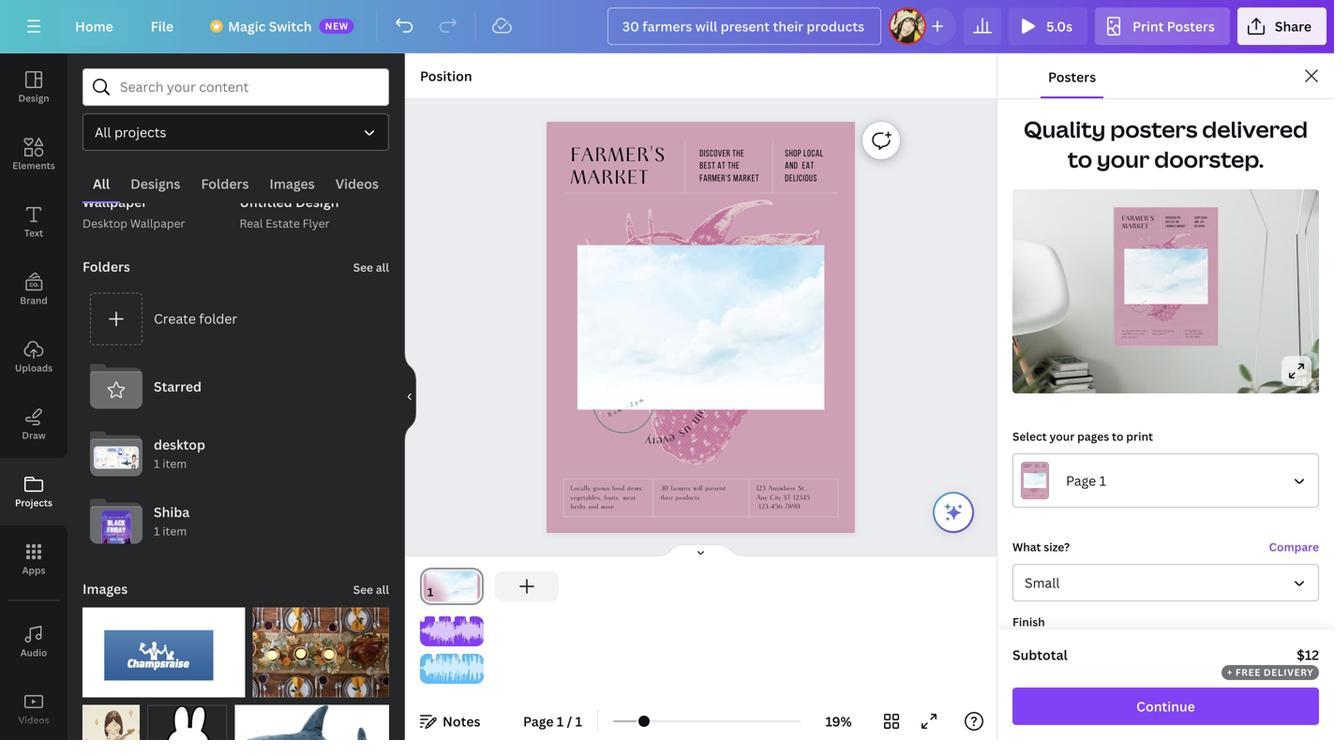 Task type: locate. For each thing, give the bounding box(es) containing it.
0 vertical spatial will
[[1164, 330, 1167, 333]]

discover
[[700, 149, 731, 159], [1166, 217, 1177, 220]]

e left u
[[666, 430, 678, 449]]

the
[[733, 149, 745, 159], [728, 162, 740, 171], [1177, 217, 1181, 220], [1176, 221, 1180, 224]]

2 image.png image from the left
[[235, 706, 389, 741]]

all left projects
[[95, 123, 111, 141]]

0 horizontal spatial to
[[1068, 144, 1093, 174]]

trimming, end edge slider
[[471, 617, 484, 647], [471, 655, 484, 685]]

eat
[[802, 162, 815, 171], [1201, 221, 1205, 224]]

p.m. for position
[[634, 396, 646, 407]]

see all
[[353, 260, 389, 275], [353, 582, 389, 598]]

food inside the locally-grown food items: vegetables, fruits, meat, herbs and more
[[612, 485, 625, 493]]

2 all from the top
[[376, 582, 389, 598]]

posters down 5.0s
[[1049, 68, 1097, 86]]

0 horizontal spatial images
[[83, 580, 128, 598]]

0 vertical spatial your
[[1097, 144, 1150, 174]]

all
[[95, 123, 111, 141], [93, 175, 110, 193]]

see for folders
[[353, 260, 373, 275]]

discover the best at the farmer's market down doorstep.
[[1166, 217, 1186, 228]]

position button
[[413, 61, 480, 91]]

456- inside 123 anywhere st., any city st 12345 +123-456-7890
[[771, 503, 785, 512]]

vegetables, for locally-grown food items: vegetables, fruits, meat, herbs and more 30 farmers will present their products 123 anywhere st., any city st 12345 +123-456-7890 shop local and eat delicious
[[1123, 333, 1133, 336]]

0 vertical spatial 8
[[1135, 305, 1137, 308]]

1 horizontal spatial discover the best at the farmer's market
[[1166, 217, 1186, 228]]

shop down doorstep.
[[1195, 217, 1201, 220]]

products inside locally-grown food items: vegetables, fruits, meat, herbs and more 30 farmers will present their products 123 anywhere st., any city st 12345 +123-456-7890 shop local and eat delicious
[[1158, 333, 1166, 336]]

— for posters
[[1140, 302, 1143, 305]]

all inside 'select ownership filter' button
[[95, 123, 111, 141]]

images right apps button
[[83, 580, 128, 598]]

more
[[1133, 336, 1137, 339], [601, 503, 615, 512]]

discover down doorstep.
[[1166, 217, 1177, 220]]

projects button
[[0, 459, 68, 526]]

grown
[[1130, 330, 1136, 333], [593, 485, 610, 493]]

pages
[[1078, 429, 1110, 445]]

locally- for locally-grown food items: vegetables, fruits, meat, herbs and more 30 farmers will present their products 123 anywhere st., any city st 12345 +123-456-7890 shop local and eat delicious
[[1123, 330, 1130, 333]]

design up flyer
[[296, 193, 339, 211]]

1 down 'desktop' at the left
[[154, 456, 160, 472]]

0 vertical spatial see all button
[[351, 248, 391, 285]]

see
[[353, 260, 373, 275], [353, 582, 373, 598]]

fruits, inside the locally-grown food items: vegetables, fruits, meat, herbs and more
[[604, 494, 621, 503]]

0 horizontal spatial discover
[[700, 149, 731, 159]]

1 horizontal spatial design
[[296, 193, 339, 211]]

1 all from the top
[[376, 260, 389, 275]]

videos down audio
[[18, 715, 49, 727]]

locally- inside locally-grown food items: vegetables, fruits, meat, herbs and more 30 farmers will present their products 123 anywhere st., any city st 12345 +123-456-7890 shop local and eat delicious
[[1123, 330, 1130, 333]]

1 vertical spatial all
[[93, 175, 110, 193]]

folders up untitled
[[201, 175, 249, 193]]

grown for locally-grown food items: vegetables, fruits, meat, herbs and more 30 farmers will present their products 123 anywhere st., any city st 12345 +123-456-7890 shop local and eat delicious
[[1130, 330, 1136, 333]]

Design title text field
[[608, 8, 882, 45]]

0 horizontal spatial a.m.
[[612, 406, 624, 417]]

page 1
[[1066, 472, 1107, 490]]

0 horizontal spatial more
[[601, 503, 615, 512]]

anywhere inside 123 anywhere st., any city st 12345 +123-456-7890
[[769, 485, 796, 493]]

5.0s image
[[420, 572, 484, 602]]

1 horizontal spatial +123-
[[1186, 336, 1190, 339]]

wednesday for posters
[[1134, 297, 1147, 305]]

image.png image
[[147, 706, 227, 741], [235, 706, 389, 741]]

see all for folders
[[353, 260, 389, 275]]

1 item from the top
[[163, 456, 187, 472]]

0 vertical spatial page
[[1066, 472, 1097, 490]]

to for your
[[1068, 144, 1093, 174]]

st.,
[[1200, 330, 1203, 333], [799, 485, 808, 493]]

0 horizontal spatial best
[[700, 162, 716, 171]]

1 down pages
[[1100, 472, 1107, 490]]

at for position
[[718, 162, 726, 171]]

1 horizontal spatial shop
[[1195, 217, 1201, 220]]

your
[[1097, 144, 1150, 174], [1050, 429, 1075, 445]]

st., inside locally-grown food items: vegetables, fruits, meat, herbs and more 30 farmers will present their products 123 anywhere st., any city st 12345 +123-456-7890 shop local and eat delicious
[[1200, 330, 1203, 333]]

30
[[1153, 330, 1156, 333], [661, 485, 669, 493]]

0 horizontal spatial anywhere
[[769, 485, 796, 493]]

meat, inside locally-grown food items: vegetables, fruits, meat, herbs and more 30 farmers will present their products 123 anywhere st., any city st 12345 +123-456-7890 shop local and eat delicious
[[1140, 333, 1145, 336]]

30 inside the 30 farmers will present their products
[[661, 485, 669, 493]]

0 horizontal spatial st.,
[[799, 485, 808, 493]]

free
[[1236, 667, 1262, 680]]

1 horizontal spatial delicious
[[1195, 225, 1206, 228]]

1 horizontal spatial locally-
[[1123, 330, 1130, 333]]

1 horizontal spatial food
[[1137, 330, 1141, 333]]

fruits, inside locally-grown food items: vegetables, fruits, meat, herbs and more 30 farmers will present their products 123 anywhere st., any city st 12345 +123-456-7890 shop local and eat delicious
[[1134, 333, 1139, 336]]

1 vertical spatial +123-
[[757, 503, 771, 512]]

item down shiba
[[163, 524, 187, 539]]

shop
[[785, 149, 802, 159], [1195, 217, 1201, 220]]

will inside locally-grown food items: vegetables, fruits, meat, herbs and more 30 farmers will present their products 123 anywhere st., any city st 12345 +123-456-7890 shop local and eat delicious
[[1164, 330, 1167, 333]]

create folder
[[154, 310, 238, 328]]

2 see all from the top
[[353, 582, 389, 598]]

1 vertical spatial local
[[1201, 217, 1208, 220]]

0 horizontal spatial meat,
[[623, 494, 638, 503]]

1 inside page 1 dropdown button
[[1100, 472, 1107, 490]]

1 vertical spatial trimming position slider
[[420, 655, 484, 685]]

posters right print
[[1168, 17, 1216, 35]]

all
[[376, 260, 389, 275], [376, 582, 389, 598]]

1 vertical spatial design
[[296, 193, 339, 211]]

shiba
[[154, 504, 190, 522]]

best left eat delicious in the right top of the page
[[700, 162, 716, 171]]

print posters button
[[1096, 8, 1231, 45]]

30 farmers will present their products
[[661, 485, 726, 503]]

0 vertical spatial their
[[1153, 333, 1157, 336]]

their inside the 30 farmers will present their products
[[661, 494, 674, 503]]

fruits, for locally-grown food items: vegetables, fruits, meat, herbs and more
[[604, 494, 621, 503]]

1 horizontal spatial discover
[[1166, 217, 1177, 220]]

1 vertical spatial page
[[523, 713, 554, 731]]

item inside the desktop 1 item
[[163, 456, 187, 472]]

item inside "shiba 1 item"
[[163, 524, 187, 539]]

design
[[18, 92, 49, 105], [296, 193, 339, 211]]

audio
[[20, 647, 47, 660]]

canva assistant image
[[943, 502, 965, 524]]

1 vertical spatial locally-
[[571, 485, 593, 493]]

0 vertical spatial products
[[1158, 333, 1166, 336]]

image.png image down screenshot 2023-11-27 at 10.13.04 pm.png image
[[147, 706, 227, 741]]

file button
[[136, 8, 189, 45]]

1 see all button from the top
[[351, 248, 391, 285]]

1 horizontal spatial more
[[1133, 336, 1137, 339]]

apps button
[[0, 526, 68, 594]]

hide pages image
[[656, 544, 746, 559]]

delivery
[[1264, 667, 1314, 680]]

item for desktop
[[163, 456, 187, 472]]

locally- inside the locally-grown food items: vegetables, fruits, meat, herbs and more
[[571, 485, 593, 493]]

1 vertical spatial folders
[[83, 258, 130, 276]]

1 horizontal spatial posters
[[1168, 17, 1216, 35]]

o
[[694, 405, 713, 419]]

trimming position slider
[[420, 617, 484, 647], [420, 655, 484, 685]]

more inside the locally-grown food items: vegetables, fruits, meat, herbs and more
[[601, 503, 615, 512]]

0 horizontal spatial local
[[804, 149, 824, 159]]

0 horizontal spatial image.png image
[[147, 706, 227, 741]]

1 vertical spatial discover the best at the farmer's market
[[1166, 217, 1186, 228]]

starred
[[154, 378, 202, 396]]

and
[[785, 162, 798, 171], [1195, 221, 1200, 224], [1129, 336, 1132, 339], [588, 503, 599, 512]]

delicious
[[785, 174, 818, 184], [1195, 225, 1206, 228]]

best for posters
[[1166, 221, 1172, 224]]

meat, for locally-grown food items: vegetables, fruits, meat, herbs and more
[[623, 494, 638, 503]]

page for page 1 / 1
[[523, 713, 554, 731]]

their
[[1153, 333, 1157, 336], [661, 494, 674, 503]]

1 inside the desktop 1 item
[[154, 456, 160, 472]]

1 see all from the top
[[353, 260, 389, 275]]

2
[[1142, 302, 1144, 304], [629, 401, 635, 409]]

farmers inside locally-grown food items: vegetables, fruits, meat, herbs and more 30 farmers will present their products 123 anywhere st., any city st 12345 +123-456-7890 shop local and eat delicious
[[1157, 330, 1163, 333]]

present
[[1168, 330, 1175, 333], [706, 485, 726, 493]]

vegetables, for locally-grown food items: vegetables, fruits, meat, herbs and more
[[571, 494, 602, 503]]

0 horizontal spatial locally-
[[571, 485, 593, 493]]

any inside 123 anywhere st., any city st 12345 +123-456-7890
[[757, 494, 768, 503]]

8 a.m. — 2 p.m.
[[1135, 300, 1148, 308], [607, 396, 646, 419]]

see all button for images
[[351, 571, 391, 608]]

discover left shop local and
[[700, 149, 731, 159]]

desktop 1 item
[[154, 436, 205, 472]]

1 horizontal spatial farmers
[[1157, 330, 1163, 333]]

1 left /
[[557, 713, 564, 731]]

switch
[[269, 17, 312, 35]]

st inside locally-grown food items: vegetables, fruits, meat, herbs and more 30 farmers will present their products 123 anywhere st., any city st 12345 +123-456-7890 shop local and eat delicious
[[1195, 333, 1197, 336]]

screenshot 2023-11-27 at 3.04.05 pm.png image
[[253, 608, 389, 698]]

doorstep.
[[1155, 144, 1265, 174]]

meat,
[[1140, 333, 1145, 336], [623, 494, 638, 503]]

at down doorstep.
[[1172, 221, 1175, 224]]

1 horizontal spatial wednesday
[[1134, 297, 1147, 305]]

more inside locally-grown food items: vegetables, fruits, meat, herbs and more 30 farmers will present their products 123 anywhere st., any city st 12345 +123-456-7890 shop local and eat delicious
[[1133, 336, 1137, 339]]

local down doorstep.
[[1201, 217, 1208, 220]]

1 horizontal spatial videos button
[[325, 166, 389, 202]]

0 vertical spatial vegetables,
[[1123, 333, 1133, 336]]

page for page 1
[[1066, 472, 1097, 490]]

1 horizontal spatial image.png image
[[235, 706, 389, 741]]

image.png image down the screenshot 2023-11-27 at 3.04.05 pm.png image
[[235, 706, 389, 741]]

shop up eat delicious in the right top of the page
[[785, 149, 802, 159]]

at left eat delicious in the right top of the page
[[718, 162, 726, 171]]

7890 inside locally-grown food items: vegetables, fruits, meat, herbs and more 30 farmers will present their products 123 anywhere st., any city st 12345 +123-456-7890 shop local and eat delicious
[[1195, 336, 1200, 339]]

0 vertical spatial at
[[718, 162, 726, 171]]

trimming, end edge slider down '5.0s' image
[[471, 617, 484, 647]]

create
[[154, 310, 196, 328]]

1 vertical spatial a.m.
[[612, 406, 624, 417]]

1 vertical spatial images
[[83, 580, 128, 598]]

1 vertical spatial grown
[[593, 485, 610, 493]]

1 vertical spatial st
[[784, 494, 791, 503]]

at
[[718, 162, 726, 171], [1172, 221, 1175, 224]]

0 horizontal spatial grown
[[593, 485, 610, 493]]

discover the best at the farmer's market left eat delicious in the right top of the page
[[700, 149, 760, 184]]

0 vertical spatial grown
[[1130, 330, 1136, 333]]

item for shiba
[[163, 524, 187, 539]]

0 horizontal spatial eat
[[802, 162, 815, 171]]

8 for posters
[[1135, 305, 1137, 308]]

1 horizontal spatial 30
[[1153, 330, 1156, 333]]

0 horizontal spatial city
[[770, 494, 782, 503]]

1 down shiba
[[154, 524, 160, 539]]

to inside "quality posters delivered to your doorstep."
[[1068, 144, 1093, 174]]

page inside dropdown button
[[1066, 472, 1097, 490]]

delicious down doorstep.
[[1195, 225, 1206, 228]]

trimming, start edge slider down '5.0s' image
[[420, 617, 433, 647]]

videos button up flyer
[[325, 166, 389, 202]]

1 horizontal spatial fruits,
[[1134, 333, 1139, 336]]

and inside the locally-grown food items: vegetables, fruits, meat, herbs and more
[[588, 503, 599, 512]]

5.0s
[[1047, 17, 1073, 35]]

delicious down shop local and
[[785, 174, 818, 184]]

item down 'desktop' at the left
[[163, 456, 187, 472]]

0 vertical spatial st
[[1195, 333, 1197, 336]]

0 vertical spatial st.,
[[1200, 330, 1203, 333]]

7890
[[1195, 336, 1200, 339], [785, 503, 801, 512]]

discover the best at the farmer's market
[[700, 149, 760, 184], [1166, 217, 1186, 228]]

to left print in the bottom right of the page
[[1112, 429, 1124, 445]]

0 horizontal spatial vegetables,
[[571, 494, 602, 503]]

images inside button
[[270, 175, 315, 193]]

all up "desktop" at top
[[93, 175, 110, 193]]

folders down "desktop" at top
[[83, 258, 130, 276]]

herbs inside locally-grown food items: vegetables, fruits, meat, herbs and more 30 farmers will present their products 123 anywhere st., any city st 12345 +123-456-7890 shop local and eat delicious
[[1123, 336, 1128, 339]]

city inside 123 anywhere st., any city st 12345 +123-456-7890
[[770, 494, 782, 503]]

1 vertical spatial meat,
[[623, 494, 638, 503]]

design up elements button
[[18, 92, 49, 105]]

subtotal
[[1013, 647, 1068, 665]]

1 vertical spatial trimming, start edge slider
[[420, 655, 433, 685]]

0 vertical spatial discover
[[700, 149, 731, 159]]

i
[[692, 411, 709, 423]]

meat, inside the locally-grown food items: vegetables, fruits, meat, herbs and more
[[623, 494, 638, 503]]

food inside locally-grown food items: vegetables, fruits, meat, herbs and more 30 farmers will present their products 123 anywhere st., any city st 12345 +123-456-7890 shop local and eat delicious
[[1137, 330, 1141, 333]]

notes
[[443, 713, 481, 731]]

trimming, start edge slider
[[420, 617, 433, 647], [420, 655, 433, 685]]

1 vertical spatial city
[[770, 494, 782, 503]]

0 horizontal spatial 7890
[[785, 503, 801, 512]]

1 vertical spatial 12345
[[794, 494, 810, 503]]

2 see from the top
[[353, 582, 373, 598]]

discover for posters
[[1166, 217, 1177, 220]]

2 for posters
[[1142, 302, 1144, 304]]

123
[[1186, 330, 1189, 333], [757, 485, 766, 493]]

wallpaper down designs
[[130, 215, 185, 231]]

0 horizontal spatial fruits,
[[604, 494, 621, 503]]

best down doorstep.
[[1166, 221, 1172, 224]]

0 horizontal spatial 8
[[607, 411, 613, 419]]

compare button
[[1270, 540, 1320, 555]]

eat delicious
[[785, 162, 818, 184]]

continue
[[1137, 698, 1196, 716]]

side panel tab list
[[0, 53, 68, 741]]

1 horizontal spatial at
[[1172, 221, 1175, 224]]

see all button
[[351, 248, 391, 285], [351, 571, 391, 608]]

main menu bar
[[0, 0, 1335, 53]]

0 vertical spatial item
[[163, 456, 187, 472]]

0 vertical spatial folders
[[201, 175, 249, 193]]

7890 inside 123 anywhere st., any city st 12345 +123-456-7890
[[785, 503, 801, 512]]

0 horizontal spatial 2
[[629, 401, 635, 409]]

their inside locally-grown food items: vegetables, fruits, meat, herbs and more 30 farmers will present their products 123 anywhere st., any city st 12345 +123-456-7890 shop local and eat delicious
[[1153, 333, 1157, 336]]

grown inside locally-grown food items: vegetables, fruits, meat, herbs and more 30 farmers will present their products 123 anywhere st., any city st 12345 +123-456-7890 shop local and eat delicious
[[1130, 330, 1136, 333]]

wallpaper
[[83, 193, 147, 211], [130, 215, 185, 231]]

posters
[[1168, 17, 1216, 35], [1049, 68, 1097, 86]]

food for locally-grown food items: vegetables, fruits, meat, herbs and more
[[612, 485, 625, 493]]

more for locally-grown food items: vegetables, fruits, meat, herbs and more 30 farmers will present their products 123 anywhere st., any city st 12345 +123-456-7890 shop local and eat delicious
[[1133, 336, 1137, 339]]

2 for position
[[629, 401, 635, 409]]

herbs inside the locally-grown food items: vegetables, fruits, meat, herbs and more
[[571, 503, 586, 512]]

images
[[270, 175, 315, 193], [83, 580, 128, 598]]

1 horizontal spatial 2
[[1142, 302, 1144, 304]]

trimming, end edge slider up notes on the left bottom of page
[[471, 655, 484, 685]]

1 trimming position slider from the top
[[420, 617, 484, 647]]

0 vertical spatial to
[[1068, 144, 1093, 174]]

1 vertical spatial fruits,
[[604, 494, 621, 503]]

draw button
[[0, 391, 68, 459]]

notes button
[[413, 707, 488, 737]]

5.0s button
[[1009, 8, 1088, 45]]

videos right images button
[[336, 175, 379, 193]]

p.m. for posters
[[1144, 300, 1148, 304]]

0 horizontal spatial 123
[[757, 485, 766, 493]]

1 horizontal spatial grown
[[1130, 330, 1136, 333]]

Select ownership filter button
[[83, 113, 389, 151]]

your left doorstep.
[[1097, 144, 1150, 174]]

trimming, end edge slider for second trimming, start edge slider from the bottom of the page
[[471, 617, 484, 647]]

vegetables, inside the locally-grown food items: vegetables, fruits, meat, herbs and more
[[571, 494, 602, 503]]

1 vertical spatial posters
[[1049, 68, 1097, 86]]

1 for desktop 1 item
[[154, 456, 160, 472]]

local
[[804, 149, 824, 159], [1201, 217, 1208, 220]]

1 horizontal spatial 456-
[[1190, 336, 1195, 339]]

1 vertical spatial discover
[[1166, 217, 1177, 220]]

herbs for locally-grown food items: vegetables, fruits, meat, herbs and more 30 farmers will present their products 123 anywhere st., any city st 12345 +123-456-7890 shop local and eat delicious
[[1123, 336, 1128, 339]]

0 horizontal spatial st
[[784, 494, 791, 503]]

design button
[[0, 53, 68, 121]]

videos button down audio
[[0, 676, 68, 741]]

0 horizontal spatial wednesday
[[604, 388, 643, 413]]

1 vertical spatial eat
[[1201, 221, 1205, 224]]

0 horizontal spatial products
[[676, 494, 700, 503]]

eat inside eat delicious
[[802, 162, 815, 171]]

vegetables, inside locally-grown food items: vegetables, fruits, meat, herbs and more 30 farmers will present their products 123 anywhere st., any city st 12345 +123-456-7890 shop local and eat delicious
[[1123, 333, 1133, 336]]

0 horizontal spatial will
[[693, 485, 703, 493]]

0 vertical spatial items:
[[1142, 330, 1147, 333]]

trimming, start edge slider up notes button on the left bottom of page
[[420, 655, 433, 685]]

1 horizontal spatial st.,
[[1200, 330, 1203, 333]]

items: inside the locally-grown food items: vegetables, fruits, meat, herbs and more
[[627, 485, 644, 493]]

uploads button
[[0, 324, 68, 391]]

wednesday
[[1134, 297, 1147, 305], [604, 388, 643, 413]]

will
[[1164, 330, 1167, 333], [693, 485, 703, 493]]

all inside all button
[[93, 175, 110, 193]]

quality posters delivered to your doorstep.
[[1024, 114, 1309, 174]]

untitled design real estate flyer
[[240, 193, 339, 231]]

st
[[1195, 333, 1197, 336], [784, 494, 791, 503]]

u
[[680, 422, 697, 440]]

1 trimming, end edge slider from the top
[[471, 617, 484, 647]]

1 vertical spatial at
[[1172, 221, 1175, 224]]

print posters
[[1133, 17, 1216, 35]]

all for all projects
[[95, 123, 111, 141]]

0 vertical spatial farmer's market
[[571, 144, 666, 190]]

shop inside locally-grown food items: vegetables, fruits, meat, herbs and more 30 farmers will present their products 123 anywhere st., any city st 12345 +123-456-7890 shop local and eat delicious
[[1195, 217, 1201, 220]]

0 horizontal spatial design
[[18, 92, 49, 105]]

locally- for locally-grown food items: vegetables, fruits, meat, herbs and more
[[571, 485, 593, 493]]

trimming position slider up notes button on the left bottom of page
[[420, 655, 484, 685]]

e right y
[[656, 433, 663, 451]]

1 horizontal spatial 123
[[1186, 330, 1189, 333]]

1 see from the top
[[353, 260, 373, 275]]

shop local and
[[785, 149, 824, 171]]

eat inside locally-grown food items: vegetables, fruits, meat, herbs and more 30 farmers will present their products 123 anywhere st., any city st 12345 +123-456-7890 shop local and eat delicious
[[1201, 221, 1205, 224]]

grown inside the locally-grown food items: vegetables, fruits, meat, herbs and more
[[593, 485, 610, 493]]

1 vertical spatial videos button
[[0, 676, 68, 741]]

1 inside "shiba 1 item"
[[154, 524, 160, 539]]

2 trimming, end edge slider from the top
[[471, 655, 484, 685]]

1 vertical spatial farmer's market
[[1123, 215, 1155, 231]]

—
[[1140, 302, 1143, 305], [623, 403, 630, 412]]

items:
[[1142, 330, 1147, 333], [627, 485, 644, 493]]

all for all
[[93, 175, 110, 193]]

2 see all button from the top
[[351, 571, 391, 608]]

1 horizontal spatial a.m.
[[1137, 303, 1141, 307]]

images up untitled design real estate flyer
[[270, 175, 315, 193]]

page left /
[[523, 713, 554, 731]]

2 trimming, start edge slider from the top
[[420, 655, 433, 685]]

to left posters
[[1068, 144, 1093, 174]]

0 horizontal spatial 12345
[[794, 494, 810, 503]]

2 trimming position slider from the top
[[420, 655, 484, 685]]

wallpaper up "desktop" at top
[[83, 193, 147, 211]]

trimming position slider down page title text box
[[420, 617, 484, 647]]

0 vertical spatial local
[[804, 149, 824, 159]]

8
[[1135, 305, 1137, 308], [607, 411, 613, 419]]

local up eat delicious in the right top of the page
[[804, 149, 824, 159]]

2 item from the top
[[163, 524, 187, 539]]

1 horizontal spatial products
[[1158, 333, 1166, 336]]

vegetables,
[[1123, 333, 1133, 336], [571, 494, 602, 503]]

videos button
[[325, 166, 389, 202], [0, 676, 68, 741]]

items: inside locally-grown food items: vegetables, fruits, meat, herbs and more 30 farmers will present their products 123 anywhere st., any city st 12345 +123-456-7890 shop local and eat delicious
[[1142, 330, 1147, 333]]

products
[[1158, 333, 1166, 336], [676, 494, 700, 503]]

1 vertical spatial delicious
[[1195, 225, 1206, 228]]

1 image.png image from the left
[[147, 706, 227, 741]]

page down select your pages to print
[[1066, 472, 1097, 490]]

1
[[154, 456, 160, 472], [1100, 472, 1107, 490], [154, 524, 160, 539], [557, 713, 564, 731], [576, 713, 583, 731]]

1 vertical spatial more
[[601, 503, 615, 512]]

see all for images
[[353, 582, 389, 598]]

0 vertical spatial —
[[1140, 302, 1143, 305]]

see for images
[[353, 582, 373, 598]]

your left pages
[[1050, 429, 1075, 445]]

print
[[1127, 429, 1154, 445]]



Task type: describe. For each thing, give the bounding box(es) containing it.
farmer's market for posters
[[1123, 215, 1155, 231]]

1 for shiba 1 item
[[154, 524, 160, 539]]

0 vertical spatial videos
[[336, 175, 379, 193]]

to for print
[[1112, 429, 1124, 445]]

videos inside the side panel tab list
[[18, 715, 49, 727]]

12345 inside 123 anywhere st., any city st 12345 +123-456-7890
[[794, 494, 810, 503]]

0 vertical spatial wallpaper
[[83, 193, 147, 211]]

delicious inside locally-grown food items: vegetables, fruits, meat, herbs and more 30 farmers will present their products 123 anywhere st., any city st 12345 +123-456-7890 shop local and eat delicious
[[1195, 225, 1206, 228]]

8 a.m. — 2 p.m. for position
[[607, 396, 646, 419]]

grown for locally-grown food items: vegetables, fruits, meat, herbs and more
[[593, 485, 610, 493]]

123 inside locally-grown food items: vegetables, fruits, meat, herbs and more 30 farmers will present their products 123 anywhere st., any city st 12345 +123-456-7890 shop local and eat delicious
[[1186, 330, 1189, 333]]

19%
[[826, 713, 852, 731]]

posters inside posters button
[[1049, 68, 1097, 86]]

any inside locally-grown food items: vegetables, fruits, meat, herbs and more 30 farmers will present their products 123 anywhere st., any city st 12345 +123-456-7890 shop local and eat delicious
[[1186, 333, 1189, 336]]

discover the best at the farmer's market for position
[[700, 149, 760, 184]]

food for locally-grown food items: vegetables, fruits, meat, herbs and more 30 farmers will present their products 123 anywhere st., any city st 12345 +123-456-7890 shop local and eat delicious
[[1137, 330, 1141, 333]]

projects
[[114, 123, 166, 141]]

real
[[240, 215, 263, 231]]

and inside shop local and
[[785, 162, 798, 171]]

home
[[75, 17, 113, 35]]

locally-grown food items: vegetables, fruits, meat, herbs and more
[[571, 485, 644, 512]]

magic switch
[[228, 17, 312, 35]]

meat, for locally-grown food items: vegetables, fruits, meat, herbs and more 30 farmers will present their products 123 anywhere st., any city st 12345 +123-456-7890 shop local and eat delicious
[[1140, 333, 1145, 336]]

screenshot 2023-11-27 at 10.13.04 pm.png image
[[83, 608, 245, 698]]

folders button
[[191, 166, 259, 202]]

posters button
[[1041, 53, 1104, 98]]

v
[[662, 432, 670, 450]]

your inside "quality posters delivered to your doorstep."
[[1097, 144, 1150, 174]]

text button
[[0, 189, 68, 256]]

uploads
[[15, 362, 53, 375]]

print
[[1133, 17, 1164, 35]]

0 vertical spatial delicious
[[785, 174, 818, 184]]

discover for position
[[700, 149, 731, 159]]

items: for locally-grown food items: vegetables, fruits, meat, herbs and more
[[627, 485, 644, 493]]

— for position
[[623, 403, 630, 412]]

desktop
[[154, 436, 205, 454]]

What size? button
[[1013, 565, 1320, 602]]

designs button
[[120, 166, 191, 202]]

locally-grown food items: vegetables, fruits, meat, herbs and more 30 farmers will present their products 123 anywhere st., any city st 12345 +123-456-7890 shop local and eat delicious
[[1123, 217, 1208, 339]]

0 horizontal spatial videos button
[[0, 676, 68, 741]]

o i
[[692, 405, 713, 423]]

brand button
[[0, 256, 68, 324]]

all for folders
[[376, 260, 389, 275]]

y
[[645, 433, 652, 451]]

wednesday for position
[[604, 388, 643, 413]]

size?
[[1044, 540, 1070, 555]]

herbs for locally-grown food items: vegetables, fruits, meat, herbs and more
[[571, 503, 586, 512]]

select your pages to print
[[1013, 429, 1154, 445]]

hide image
[[404, 352, 416, 442]]

+
[[1228, 667, 1233, 680]]

+123- inside locally-grown food items: vegetables, fruits, meat, herbs and more 30 farmers will present their products 123 anywhere st., any city st 12345 +123-456-7890 shop local and eat delicious
[[1186, 336, 1190, 339]]

posters inside print posters dropdown button
[[1168, 17, 1216, 35]]

trimming position slider for 1st trimming, start edge slider from the bottom
[[420, 655, 484, 685]]

farmer's market for position
[[571, 144, 666, 190]]

folders inside button
[[201, 175, 249, 193]]

home link
[[60, 8, 128, 45]]

quality
[[1024, 114, 1106, 144]]

desktop
[[83, 215, 128, 231]]

products inside the 30 farmers will present their products
[[676, 494, 700, 503]]

local inside shop local and
[[804, 149, 824, 159]]

city inside locally-grown food items: vegetables, fruits, meat, herbs and more 30 farmers will present their products 123 anywhere st., any city st 12345 +123-456-7890 shop local and eat delicious
[[1190, 333, 1194, 336]]

wallpaper desktop wallpaper
[[83, 193, 185, 231]]

delivered
[[1203, 114, 1309, 144]]

1 right /
[[576, 713, 583, 731]]

what
[[1013, 540, 1042, 555]]

position
[[420, 67, 472, 85]]

will inside the 30 farmers will present their products
[[693, 485, 703, 493]]

select
[[1013, 429, 1047, 445]]

+ free delivery
[[1228, 667, 1314, 680]]

all button
[[83, 166, 120, 202]]

present inside the 30 farmers will present their products
[[706, 485, 726, 493]]

page 1 / 1
[[523, 713, 583, 731]]

456- inside locally-grown food items: vegetables, fruits, meat, herbs and more 30 farmers will present their products 123 anywhere st., any city st 12345 +123-456-7890 shop local and eat delicious
[[1190, 336, 1195, 339]]

trimming position slider for second trimming, start edge slider from the bottom of the page
[[420, 617, 484, 647]]

see all button for folders
[[351, 248, 391, 285]]

design inside untitled design real estate flyer
[[296, 193, 339, 211]]

st., inside 123 anywhere st., any city st 12345 +123-456-7890
[[799, 485, 808, 493]]

images button
[[259, 166, 325, 202]]

anywhere inside locally-grown food items: vegetables, fruits, meat, herbs and more 30 farmers will present their products 123 anywhere st., any city st 12345 +123-456-7890 shop local and eat delicious
[[1189, 330, 1199, 333]]

screenshot 2023-11-27 at 3.01.25 pm.png image
[[83, 706, 140, 741]]

all for images
[[376, 582, 389, 598]]

elements
[[12, 159, 55, 172]]

starred button
[[83, 353, 389, 420]]

farmers inside the 30 farmers will present their products
[[671, 485, 691, 493]]

design inside button
[[18, 92, 49, 105]]

1 vertical spatial your
[[1050, 429, 1075, 445]]

flyer
[[303, 215, 330, 231]]

estate
[[266, 215, 300, 231]]

discover the best at the farmer's market for posters
[[1166, 217, 1186, 228]]

file
[[151, 17, 174, 35]]

draw
[[22, 430, 46, 442]]

all projects
[[95, 123, 166, 141]]

a.m. for position
[[612, 406, 624, 417]]

a.m. for posters
[[1137, 303, 1141, 307]]

$12
[[1297, 647, 1320, 665]]

small
[[1025, 574, 1060, 592]]

continue button
[[1013, 688, 1320, 726]]

shiba 1 item
[[154, 504, 190, 539]]

share
[[1276, 17, 1312, 35]]

posters
[[1111, 114, 1198, 144]]

30 inside locally-grown food items: vegetables, fruits, meat, herbs and more 30 farmers will present their products 123 anywhere st., any city st 12345 +123-456-7890 shop local and eat delicious
[[1153, 330, 1156, 333]]

fruits, for locally-grown food items: vegetables, fruits, meat, herbs and more 30 farmers will present their products 123 anywhere st., any city st 12345 +123-456-7890 shop local and eat delicious
[[1134, 333, 1139, 336]]

elements button
[[0, 121, 68, 189]]

finish
[[1013, 615, 1046, 630]]

items: for locally-grown food items: vegetables, fruits, meat, herbs and more 30 farmers will present their products 123 anywhere st., any city st 12345 +123-456-7890 shop local and eat delicious
[[1142, 330, 1147, 333]]

1 vertical spatial wallpaper
[[130, 215, 185, 231]]

n
[[688, 413, 706, 430]]

apps
[[22, 565, 45, 577]]

1 trimming, start edge slider from the top
[[420, 617, 433, 647]]

projects
[[15, 497, 53, 510]]

at for posters
[[1172, 221, 1175, 224]]

8 for position
[[607, 411, 613, 419]]

+123- inside 123 anywhere st., any city st 12345 +123-456-7890
[[757, 503, 771, 512]]

compare
[[1270, 540, 1320, 555]]

Page title text field
[[442, 583, 449, 602]]

page 1 button
[[1013, 454, 1320, 508]]

magic
[[228, 17, 266, 35]]

/
[[567, 713, 572, 731]]

1 for page 1
[[1100, 472, 1107, 490]]

s
[[676, 426, 690, 443]]

Search your content search field
[[120, 69, 377, 105]]

present inside locally-grown food items: vegetables, fruits, meat, herbs and more 30 farmers will present their products 123 anywhere st., any city st 12345 +123-456-7890 shop local and eat delicious
[[1168, 330, 1175, 333]]

123 anywhere st., any city st 12345 +123-456-7890
[[757, 485, 810, 512]]

19% button
[[809, 707, 869, 737]]

123 inside 123 anywhere st., any city st 12345 +123-456-7890
[[757, 485, 766, 493]]

share button
[[1238, 8, 1327, 45]]

untitled
[[240, 193, 292, 211]]

local inside locally-grown food items: vegetables, fruits, meat, herbs and more 30 farmers will present their products 123 anywhere st., any city st 12345 +123-456-7890 shop local and eat delicious
[[1201, 217, 1208, 220]]

folder
[[199, 310, 238, 328]]

8 a.m. — 2 p.m. for posters
[[1135, 300, 1148, 308]]

brand
[[20, 295, 48, 307]]

r
[[652, 433, 656, 451]]

text
[[24, 227, 43, 240]]

audio button
[[0, 609, 68, 676]]

1 horizontal spatial e
[[666, 430, 678, 449]]

more for locally-grown food items: vegetables, fruits, meat, herbs and more
[[601, 503, 615, 512]]

best for position
[[700, 162, 716, 171]]

st inside 123 anywhere st., any city st 12345 +123-456-7890
[[784, 494, 791, 503]]

1 for page 1 / 1
[[557, 713, 564, 731]]

shop inside shop local and
[[785, 149, 802, 159]]

trimming, end edge slider for 1st trimming, start edge slider from the bottom
[[471, 655, 484, 685]]

what size?
[[1013, 540, 1070, 555]]

12345 inside locally-grown food items: vegetables, fruits, meat, herbs and more 30 farmers will present their products 123 anywhere st., any city st 12345 +123-456-7890 shop local and eat delicious
[[1198, 333, 1204, 336]]

0 horizontal spatial e
[[656, 433, 663, 451]]



Task type: vqa. For each thing, say whether or not it's contained in the screenshot.
the left the will
yes



